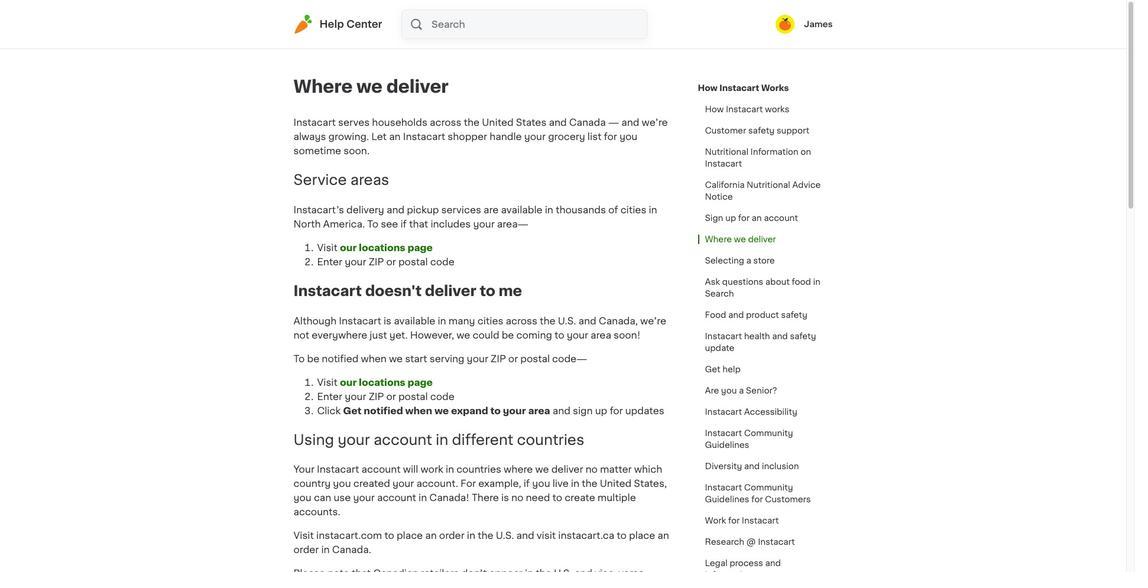 Task type: describe. For each thing, give the bounding box(es) containing it.
and down instacart community guidelines
[[744, 462, 760, 471]]

how instacart works
[[705, 105, 790, 114]]

customers
[[765, 496, 811, 504]]

code for visit our locations page enter your zip or postal code click get notified when we expand to your area and sign up for updates
[[430, 392, 455, 401]]

your inside instacart serves households across the united states and canada — and we're always growing. let an instacart shopper handle your grocery list for you sometime soon.
[[524, 132, 546, 141]]

your inside visit our locations page enter your zip or postal code
[[345, 257, 366, 267]]

california nutritional advice notice
[[705, 181, 821, 201]]

in up work
[[436, 433, 448, 447]]

to inside your instacart account will work in countries where we deliver no matter which country you created your account. for example, if you live in the united states, you can use your account in canada! there is no need to create multiple accounts.
[[553, 493, 562, 503]]

visit
[[537, 531, 556, 541]]

is inside your instacart account will work in countries where we deliver no matter which country you created your account. for example, if you live in the united states, you can use your account in canada! there is no need to create multiple accounts.
[[501, 493, 509, 503]]

user avatar image
[[776, 15, 795, 34]]

you down country
[[294, 493, 312, 503]]

just
[[370, 330, 387, 340]]

you up use
[[333, 479, 351, 489]]

the inside although instacart is available in many cities across the u.s. and canada, we're not everywhere just yet. however, we could be coming to your area soon!
[[540, 316, 556, 326]]

if inside your instacart account will work in countries where we deliver no matter which country you created your account. for example, if you live in the united states, you can use your account in canada! there is no need to create multiple accounts.
[[524, 479, 530, 489]]

matter
[[600, 465, 632, 475]]

food
[[792, 278, 811, 286]]

instacart down are
[[705, 408, 742, 416]]

countries inside your instacart account will work in countries where we deliver no matter which country you created your account. for example, if you live in the united states, you can use your account in canada! there is no need to create multiple accounts.
[[457, 465, 502, 475]]

2 our locations page link from the top
[[340, 378, 433, 387]]

multiple
[[598, 493, 636, 503]]

food
[[705, 311, 726, 319]]

process
[[730, 559, 763, 568]]

yet.
[[390, 330, 408, 340]]

in left canada.
[[321, 546, 330, 555]]

is inside although instacart is available in many cities across the u.s. and canada, we're not everywhere just yet. however, we could be coming to your area soon!
[[384, 316, 392, 326]]

visit instacart.com to place an order in the u.s. and visit instacart.ca to place an order in canada.
[[294, 531, 669, 555]]

instacart community guidelines link
[[698, 423, 833, 456]]

soon.
[[344, 146, 370, 156]]

you up need
[[532, 479, 550, 489]]

selecting a store link
[[698, 250, 782, 271]]

are you a senior? link
[[698, 380, 784, 402]]

using
[[294, 433, 334, 447]]

works
[[762, 84, 789, 92]]

james
[[804, 20, 833, 28]]

not
[[294, 330, 309, 340]]

we up selecting a store link
[[734, 235, 746, 244]]

united inside your instacart account will work in countries where we deliver no matter which country you created your account. for example, if you live in the united states, you can use your account in canada! there is no need to create multiple accounts.
[[600, 479, 632, 489]]

many
[[449, 316, 475, 326]]

instacart.com
[[316, 531, 382, 541]]

1 vertical spatial postal
[[521, 354, 550, 363]]

if inside instacart's delivery and pickup services are available in thousands of cities in north america. to see if that includes your area—
[[401, 219, 407, 229]]

0 horizontal spatial be
[[307, 354, 320, 363]]

sign up for an account
[[705, 214, 798, 222]]

however,
[[410, 330, 454, 340]]

instacart community guidelines for customers
[[705, 484, 811, 504]]

product
[[746, 311, 779, 319]]

postal for visit our locations page enter your zip or postal code
[[399, 257, 428, 267]]

we left start
[[389, 354, 403, 363]]

grocery
[[548, 132, 585, 141]]

instacart inside nutritional information on instacart
[[705, 160, 742, 168]]

1 vertical spatial zip
[[491, 354, 506, 363]]

information
[[705, 571, 753, 572]]

are you a senior?
[[705, 387, 777, 395]]

how instacart works
[[698, 84, 789, 92]]

states
[[516, 118, 547, 127]]

code—
[[552, 354, 588, 363]]

locations for visit our locations page enter your zip or postal code
[[359, 243, 406, 252]]

instacart health and safety update
[[705, 332, 816, 352]]

canada!
[[430, 493, 469, 503]]

using your account in different countries
[[294, 433, 585, 447]]

your instacart account will work in countries where we deliver no matter which country you created your account. for example, if you live in the united states, you can use your account in canada! there is no need to create multiple accounts.
[[294, 465, 667, 517]]

ask questions about food in search link
[[698, 271, 833, 305]]

or for visit our locations page enter your zip or postal code click get notified when we expand to your area and sign up for updates
[[386, 392, 396, 401]]

instacart down households in the top of the page
[[403, 132, 445, 141]]

for inside the instacart community guidelines for customers
[[752, 496, 763, 504]]

sometime
[[294, 146, 341, 156]]

service
[[294, 173, 347, 187]]

and right —
[[622, 118, 640, 127]]

different
[[452, 433, 514, 447]]

available inside instacart's delivery and pickup services are available in thousands of cities in north america. to see if that includes your area—
[[501, 205, 543, 215]]

in right work
[[446, 465, 454, 475]]

service areas
[[294, 173, 389, 187]]

there
[[472, 493, 499, 503]]

soon!
[[614, 330, 641, 340]]

zip for visit our locations page enter your zip or postal code
[[369, 257, 384, 267]]

center
[[346, 20, 382, 29]]

locations for visit our locations page enter your zip or postal code click get notified when we expand to your area and sign up for updates
[[359, 378, 406, 387]]

of
[[609, 205, 618, 215]]

how instacart works link
[[698, 99, 797, 120]]

customer
[[705, 127, 746, 135]]

diversity
[[705, 462, 742, 471]]

safety for product
[[781, 311, 808, 319]]

update
[[705, 344, 735, 352]]

instacart up @ at bottom
[[742, 517, 779, 525]]

community for instacart community guidelines for customers
[[744, 484, 793, 492]]

are
[[484, 205, 499, 215]]

ask
[[705, 278, 720, 286]]

0 vertical spatial countries
[[517, 433, 585, 447]]

where we deliver link
[[698, 229, 783, 250]]

zip for visit our locations page enter your zip or postal code click get notified when we expand to your area and sign up for updates
[[369, 392, 384, 401]]

1 vertical spatial a
[[739, 387, 744, 395]]

or for visit our locations page enter your zip or postal code
[[386, 257, 396, 267]]

food and product safety link
[[698, 305, 815, 326]]

you inside instacart serves households across the united states and canada — and we're always growing. let an instacart shopper handle your grocery list for you sometime soon.
[[620, 132, 638, 141]]

how for how instacart works
[[698, 84, 718, 92]]

research
[[705, 538, 745, 546]]

—
[[608, 118, 619, 127]]

instacart up how instacart works
[[720, 84, 760, 92]]

0 horizontal spatial order
[[294, 546, 319, 555]]

to left me
[[480, 284, 495, 298]]

shopper
[[448, 132, 487, 141]]

an up where we deliver link
[[752, 214, 762, 222]]

and inside visit our locations page enter your zip or postal code click get notified when we expand to your area and sign up for updates
[[553, 406, 571, 416]]

legal process and information requests
[[705, 559, 792, 572]]

where we deliver inside where we deliver link
[[705, 235, 776, 244]]

works
[[765, 105, 790, 114]]

@
[[747, 538, 756, 546]]

u.s. inside although instacart is available in many cities across the u.s. and canada, we're not everywhere just yet. however, we could be coming to your area soon!
[[558, 316, 576, 326]]

instacart serves households across the united states and canada — and we're always growing. let an instacart shopper handle your grocery list for you sometime soon.
[[294, 118, 668, 156]]

instacart inside instacart community guidelines
[[705, 429, 742, 438]]

sign
[[573, 406, 593, 416]]

and inside instacart's delivery and pickup services are available in thousands of cities in north america. to see if that includes your area—
[[387, 205, 405, 215]]

although
[[294, 316, 337, 326]]

information
[[751, 148, 799, 156]]

1 vertical spatial or
[[509, 354, 518, 363]]

about
[[766, 278, 790, 286]]

the inside instacart serves households across the united states and canada — and we're always growing. let an instacart shopper handle your grocery list for you sometime soon.
[[464, 118, 480, 127]]

we inside visit our locations page enter your zip or postal code click get notified when we expand to your area and sign up for updates
[[435, 406, 449, 416]]

james link
[[776, 15, 833, 34]]

includes
[[431, 219, 471, 229]]

the inside your instacart account will work in countries where we deliver no matter which country you created your account. for example, if you live in the united states, you can use your account in canada! there is no need to create multiple accounts.
[[582, 479, 598, 489]]

for up where we deliver link
[[738, 214, 750, 222]]

california nutritional advice notice link
[[698, 174, 833, 208]]

instacart up although
[[294, 284, 362, 298]]

pickup
[[407, 205, 439, 215]]

to right instacart.com
[[384, 531, 394, 541]]

notice
[[705, 193, 733, 201]]

senior?
[[746, 387, 777, 395]]

see
[[381, 219, 398, 229]]

we inside your instacart account will work in countries where we deliver no matter which country you created your account. for example, if you live in the united states, you can use your account in canada! there is no need to create multiple accounts.
[[535, 465, 549, 475]]

let
[[372, 132, 387, 141]]

to right the instacart.ca
[[617, 531, 627, 541]]

nutritional inside california nutritional advice notice
[[747, 181, 790, 189]]

in right live
[[571, 479, 580, 489]]

deliver up households in the top of the page
[[387, 78, 449, 95]]

your
[[294, 465, 315, 475]]

questions
[[722, 278, 764, 286]]

2 place from the left
[[629, 531, 655, 541]]

that
[[409, 219, 428, 229]]

accounts.
[[294, 508, 340, 517]]

deliver up store
[[748, 235, 776, 244]]

store
[[754, 257, 775, 265]]

1 our locations page link from the top
[[340, 243, 433, 252]]

account down california nutritional advice notice link
[[764, 214, 798, 222]]

0 horizontal spatial to
[[294, 354, 305, 363]]

and up grocery
[[549, 118, 567, 127]]

an down canada!
[[425, 531, 437, 541]]

notified inside visit our locations page enter your zip or postal code click get notified when we expand to your area and sign up for updates
[[364, 406, 403, 416]]

for inside visit our locations page enter your zip or postal code click get notified when we expand to your area and sign up for updates
[[610, 406, 623, 416]]

how for how instacart works
[[705, 105, 724, 114]]

to inside instacart's delivery and pickup services are available in thousands of cities in north america. to see if that includes your area—
[[367, 219, 379, 229]]

serving
[[430, 354, 465, 363]]

account up will
[[374, 433, 432, 447]]

instacart.ca
[[558, 531, 615, 541]]

we inside although instacart is available in many cities across the u.s. and canada, we're not everywhere just yet. however, we could be coming to your area soon!
[[457, 330, 470, 340]]

are
[[705, 387, 719, 395]]

page for visit our locations page enter your zip or postal code click get notified when we expand to your area and sign up for updates
[[408, 378, 433, 387]]

an down the states,
[[658, 531, 669, 541]]

united inside instacart serves households across the united states and canada — and we're always growing. let an instacart shopper handle your grocery list for you sometime soon.
[[482, 118, 514, 127]]



Task type: locate. For each thing, give the bounding box(es) containing it.
0 horizontal spatial when
[[361, 354, 387, 363]]

visit inside visit our locations page enter your zip or postal code
[[317, 243, 338, 252]]

0 vertical spatial where we deliver
[[294, 78, 449, 95]]

deliver up many
[[425, 284, 477, 298]]

postal for visit our locations page enter your zip or postal code click get notified when we expand to your area and sign up for updates
[[399, 392, 428, 401]]

1 horizontal spatial if
[[524, 479, 530, 489]]

a left senior?
[[739, 387, 744, 395]]

1 vertical spatial when
[[405, 406, 432, 416]]

1 vertical spatial countries
[[457, 465, 502, 475]]

instacart up update
[[705, 332, 742, 341]]

1 vertical spatial is
[[501, 493, 509, 503]]

could
[[473, 330, 499, 340]]

0 horizontal spatial place
[[397, 531, 423, 541]]

1 vertical spatial united
[[600, 479, 632, 489]]

0 horizontal spatial notified
[[322, 354, 359, 363]]

1 horizontal spatial countries
[[517, 433, 585, 447]]

guidelines for instacart community guidelines
[[705, 441, 750, 449]]

legal process and information requests link
[[698, 553, 833, 572]]

1 horizontal spatial be
[[502, 330, 514, 340]]

in inside 'ask questions about food in search'
[[813, 278, 821, 286]]

code for visit our locations page enter your zip or postal code
[[430, 257, 455, 267]]

1 vertical spatial guidelines
[[705, 496, 750, 504]]

1 vertical spatial if
[[524, 479, 530, 489]]

0 vertical spatial be
[[502, 330, 514, 340]]

sign
[[705, 214, 723, 222]]

0 vertical spatial when
[[361, 354, 387, 363]]

0 vertical spatial nutritional
[[705, 148, 749, 156]]

our inside visit our locations page enter your zip or postal code click get notified when we expand to your area and sign up for updates
[[340, 378, 357, 387]]

the down the there
[[478, 531, 494, 541]]

0 vertical spatial notified
[[322, 354, 359, 363]]

instacart down how instacart works link
[[726, 105, 763, 114]]

deliver inside your instacart account will work in countries where we deliver no matter which country you created your account. for example, if you live in the united states, you can use your account in canada! there is no need to create multiple accounts.
[[552, 465, 583, 475]]

2 enter from the top
[[317, 392, 343, 401]]

the up shopper
[[464, 118, 480, 127]]

postal down coming
[[521, 354, 550, 363]]

0 vertical spatial united
[[482, 118, 514, 127]]

to
[[480, 284, 495, 298], [555, 330, 565, 340], [491, 406, 501, 416], [553, 493, 562, 503], [384, 531, 394, 541], [617, 531, 627, 541]]

for inside instacart serves households across the united states and canada — and we're always growing. let an instacart shopper handle your grocery list for you sometime soon.
[[604, 132, 617, 141]]

how up how instacart works
[[698, 84, 718, 92]]

locations down start
[[359, 378, 406, 387]]

your inside although instacart is available in many cities across the u.s. and canada, we're not everywhere just yet. however, we could be coming to your area soon!
[[567, 330, 588, 340]]

you right list
[[620, 132, 638, 141]]

0 vertical spatial page
[[408, 243, 433, 252]]

Search search field
[[431, 10, 647, 38]]

1 vertical spatial how
[[705, 105, 724, 114]]

need
[[526, 493, 550, 503]]

for up work for instacart link
[[752, 496, 763, 504]]

in down the there
[[467, 531, 475, 541]]

which
[[634, 465, 662, 475]]

1 vertical spatial code
[[430, 392, 455, 401]]

to right expand in the left bottom of the page
[[491, 406, 501, 416]]

order down accounts. on the bottom left of page
[[294, 546, 319, 555]]

place
[[397, 531, 423, 541], [629, 531, 655, 541]]

households
[[372, 118, 428, 127]]

0 horizontal spatial if
[[401, 219, 407, 229]]

1 horizontal spatial no
[[586, 465, 598, 475]]

place down 'account.'
[[397, 531, 423, 541]]

enter inside visit our locations page enter your zip or postal code click get notified when we expand to your area and sign up for updates
[[317, 392, 343, 401]]

locations inside visit our locations page enter your zip or postal code
[[359, 243, 406, 252]]

across inside instacart serves households across the united states and canada — and we're always growing. let an instacart shopper handle your grocery list for you sometime soon.
[[430, 118, 462, 127]]

1 vertical spatial area
[[528, 406, 550, 416]]

nutritional inside nutritional information on instacart
[[705, 148, 749, 156]]

research @ instacart
[[705, 538, 795, 546]]

0 vertical spatial or
[[386, 257, 396, 267]]

locations down see
[[359, 243, 406, 252]]

countries up for
[[457, 465, 502, 475]]

how instacart works link
[[698, 77, 789, 99]]

to down not
[[294, 354, 305, 363]]

for
[[461, 479, 476, 489]]

america.
[[323, 219, 365, 229]]

we're inside although instacart is available in many cities across the u.s. and canada, we're not everywhere just yet. however, we could be coming to your area soon!
[[640, 316, 667, 326]]

0 horizontal spatial where we deliver
[[294, 78, 449, 95]]

health
[[744, 332, 770, 341]]

we're up soon!
[[640, 316, 667, 326]]

area down 'canada,'
[[591, 330, 611, 340]]

1 place from the left
[[397, 531, 423, 541]]

where we deliver up serves
[[294, 78, 449, 95]]

legal
[[705, 559, 728, 568]]

to inside visit our locations page enter your zip or postal code click get notified when we expand to your area and sign up for updates
[[491, 406, 501, 416]]

1 horizontal spatial place
[[629, 531, 655, 541]]

up inside visit our locations page enter your zip or postal code click get notified when we expand to your area and sign up for updates
[[595, 406, 608, 416]]

0 vertical spatial guidelines
[[705, 441, 750, 449]]

1 guidelines from the top
[[705, 441, 750, 449]]

created
[[353, 479, 390, 489]]

1 horizontal spatial is
[[501, 493, 509, 503]]

across inside although instacart is available in many cities across the u.s. and canada, we're not everywhere just yet. however, we could be coming to your area soon!
[[506, 316, 538, 326]]

2 code from the top
[[430, 392, 455, 401]]

where
[[504, 465, 533, 475]]

2 our from the top
[[340, 378, 357, 387]]

countries down sign
[[517, 433, 585, 447]]

states,
[[634, 479, 667, 489]]

instacart up legal process and information requests link
[[758, 538, 795, 546]]

page inside visit our locations page enter your zip or postal code click get notified when we expand to your area and sign up for updates
[[408, 378, 433, 387]]

1 horizontal spatial across
[[506, 316, 538, 326]]

will
[[403, 465, 418, 475]]

0 vertical spatial code
[[430, 257, 455, 267]]

page for visit our locations page enter your zip or postal code
[[408, 243, 433, 252]]

enter for visit our locations page enter your zip or postal code
[[317, 257, 343, 267]]

1 vertical spatial page
[[408, 378, 433, 387]]

0 horizontal spatial united
[[482, 118, 514, 127]]

everywhere
[[312, 330, 367, 340]]

support
[[777, 127, 810, 135]]

postal down start
[[399, 392, 428, 401]]

if down "where"
[[524, 479, 530, 489]]

or
[[386, 257, 396, 267], [509, 354, 518, 363], [386, 392, 396, 401]]

account up created
[[362, 465, 401, 475]]

page
[[408, 243, 433, 252], [408, 378, 433, 387]]

code inside visit our locations page enter your zip or postal code click get notified when we expand to your area and sign up for updates
[[430, 392, 455, 401]]

where
[[294, 78, 353, 95], [705, 235, 732, 244]]

0 vertical spatial locations
[[359, 243, 406, 252]]

instacart up use
[[317, 465, 359, 475]]

1 horizontal spatial available
[[501, 205, 543, 215]]

a left store
[[747, 257, 752, 265]]

0 vertical spatial is
[[384, 316, 392, 326]]

the up coming
[[540, 316, 556, 326]]

united down matter
[[600, 479, 632, 489]]

1 vertical spatial locations
[[359, 378, 406, 387]]

help center link
[[294, 15, 382, 34]]

help
[[723, 365, 741, 374]]

when
[[361, 354, 387, 363], [405, 406, 432, 416]]

instacart's
[[294, 205, 344, 215]]

0 horizontal spatial across
[[430, 118, 462, 127]]

instacart inside your instacart account will work in countries where we deliver no matter which country you created your account. for example, if you live in the united states, you can use your account in canada! there is no need to create multiple accounts.
[[317, 465, 359, 475]]

0 vertical spatial zip
[[369, 257, 384, 267]]

our up click
[[340, 378, 357, 387]]

we right "where"
[[535, 465, 549, 475]]

community
[[744, 429, 793, 438], [744, 484, 793, 492]]

1 our from the top
[[340, 243, 357, 252]]

up
[[726, 214, 736, 222], [595, 406, 608, 416]]

1 vertical spatial visit
[[317, 378, 338, 387]]

on
[[801, 148, 811, 156]]

2 locations from the top
[[359, 378, 406, 387]]

is down example,
[[501, 493, 509, 503]]

search
[[705, 290, 734, 298]]

1 code from the top
[[430, 257, 455, 267]]

0 horizontal spatial where
[[294, 78, 353, 95]]

page inside visit our locations page enter your zip or postal code
[[408, 243, 433, 252]]

we down many
[[457, 330, 470, 340]]

to be notified when we start serving your zip or postal code—
[[294, 354, 588, 363]]

1 vertical spatial available
[[394, 316, 435, 326]]

our locations page link down start
[[340, 378, 433, 387]]

your inside instacart's delivery and pickup services are available in thousands of cities in north america. to see if that includes your area—
[[473, 219, 495, 229]]

1 locations from the top
[[359, 243, 406, 252]]

always
[[294, 132, 326, 141]]

instacart doesn't deliver to me
[[294, 284, 522, 298]]

our locations page link down see
[[340, 243, 433, 252]]

requests
[[755, 571, 792, 572]]

area—
[[497, 219, 529, 229]]

order
[[439, 531, 465, 541], [294, 546, 319, 555]]

get
[[705, 365, 721, 374], [343, 406, 362, 416]]

available up the area—
[[501, 205, 543, 215]]

sign up for an account link
[[698, 208, 805, 229]]

1 community from the top
[[744, 429, 793, 438]]

1 horizontal spatial a
[[747, 257, 752, 265]]

0 vertical spatial area
[[591, 330, 611, 340]]

advice
[[793, 181, 821, 189]]

to down live
[[553, 493, 562, 503]]

for down —
[[604, 132, 617, 141]]

1 vertical spatial be
[[307, 354, 320, 363]]

guidelines inside instacart community guidelines
[[705, 441, 750, 449]]

the up create
[[582, 479, 598, 489]]

1 vertical spatial notified
[[364, 406, 403, 416]]

no left need
[[512, 493, 524, 503]]

get inside visit our locations page enter your zip or postal code click get notified when we expand to your area and sign up for updates
[[343, 406, 362, 416]]

community inside instacart community guidelines
[[744, 429, 793, 438]]

handle
[[490, 132, 522, 141]]

thousands
[[556, 205, 606, 215]]

safety up information
[[749, 127, 775, 135]]

0 horizontal spatial up
[[595, 406, 608, 416]]

safety inside instacart health and safety update
[[790, 332, 816, 341]]

postal inside visit our locations page enter your zip or postal code
[[399, 257, 428, 267]]

instacart up california
[[705, 160, 742, 168]]

area inside visit our locations page enter your zip or postal code click get notified when we expand to your area and sign up for updates
[[528, 406, 550, 416]]

0 vertical spatial no
[[586, 465, 598, 475]]

code inside visit our locations page enter your zip or postal code
[[430, 257, 455, 267]]

1 vertical spatial community
[[744, 484, 793, 492]]

when up using your account in different countries
[[405, 406, 432, 416]]

instacart inside although instacart is available in many cities across the u.s. and canada, we're not everywhere just yet. however, we could be coming to your area soon!
[[339, 316, 381, 326]]

1 vertical spatial safety
[[781, 311, 808, 319]]

0 horizontal spatial is
[[384, 316, 392, 326]]

guidelines up diversity
[[705, 441, 750, 449]]

instacart up diversity
[[705, 429, 742, 438]]

canada,
[[599, 316, 638, 326]]

be inside although instacart is available in many cities across the u.s. and canada, we're not everywhere just yet. however, we could be coming to your area soon!
[[502, 330, 514, 340]]

be down not
[[307, 354, 320, 363]]

2 vertical spatial zip
[[369, 392, 384, 401]]

0 vertical spatial up
[[726, 214, 736, 222]]

me
[[499, 284, 522, 298]]

to
[[367, 219, 379, 229], [294, 354, 305, 363]]

1 horizontal spatial get
[[705, 365, 721, 374]]

instacart image
[[294, 15, 313, 34]]

for left updates
[[610, 406, 623, 416]]

postal inside visit our locations page enter your zip or postal code click get notified when we expand to your area and sign up for updates
[[399, 392, 428, 401]]

code down includes
[[430, 257, 455, 267]]

and
[[549, 118, 567, 127], [622, 118, 640, 127], [387, 205, 405, 215], [729, 311, 744, 319], [579, 316, 597, 326], [772, 332, 788, 341], [553, 406, 571, 416], [744, 462, 760, 471], [517, 531, 534, 541], [765, 559, 781, 568]]

when inside visit our locations page enter your zip or postal code click get notified when we expand to your area and sign up for updates
[[405, 406, 432, 416]]

research @ instacart link
[[698, 532, 802, 553]]

0 vertical spatial safety
[[749, 127, 775, 135]]

click
[[317, 406, 341, 416]]

area inside although instacart is available in many cities across the u.s. and canada, we're not everywhere just yet. however, we could be coming to your area soon!
[[591, 330, 611, 340]]

visit for visit our locations page enter your zip or postal code click get notified when we expand to your area and sign up for updates
[[317, 378, 338, 387]]

2 vertical spatial safety
[[790, 332, 816, 341]]

and left 'canada,'
[[579, 316, 597, 326]]

0 horizontal spatial no
[[512, 493, 524, 503]]

the inside visit instacart.com to place an order in the u.s. and visit instacart.ca to place an order in canada.
[[478, 531, 494, 541]]

for
[[604, 132, 617, 141], [738, 214, 750, 222], [610, 406, 623, 416], [752, 496, 763, 504], [728, 517, 740, 525]]

visit inside visit our locations page enter your zip or postal code click get notified when we expand to your area and sign up for updates
[[317, 378, 338, 387]]

nutritional down nutritional information on instacart link
[[747, 181, 790, 189]]

to down delivery
[[367, 219, 379, 229]]

0 vertical spatial our
[[340, 243, 357, 252]]

2 page from the top
[[408, 378, 433, 387]]

example,
[[479, 479, 521, 489]]

work
[[421, 465, 443, 475]]

1 vertical spatial enter
[[317, 392, 343, 401]]

page down start
[[408, 378, 433, 387]]

0 vertical spatial a
[[747, 257, 752, 265]]

where up serves
[[294, 78, 353, 95]]

visit for visit our locations page enter your zip or postal code
[[317, 243, 338, 252]]

0 vertical spatial our locations page link
[[340, 243, 433, 252]]

0 vertical spatial how
[[698, 84, 718, 92]]

selecting a store
[[705, 257, 775, 265]]

our down america.
[[340, 243, 357, 252]]

in up however,
[[438, 316, 446, 326]]

our for visit our locations page enter your zip or postal code click get notified when we expand to your area and sign up for updates
[[340, 378, 357, 387]]

1 horizontal spatial order
[[439, 531, 465, 541]]

an inside instacart serves households across the united states and canada — and we're always growing. let an instacart shopper handle your grocery list for you sometime soon.
[[389, 132, 401, 141]]

we're inside instacart serves households across the united states and canada — and we're always growing. let an instacart shopper handle your grocery list for you sometime soon.
[[642, 118, 668, 127]]

an down households in the top of the page
[[389, 132, 401, 141]]

locations inside visit our locations page enter your zip or postal code click get notified when we expand to your area and sign up for updates
[[359, 378, 406, 387]]

1 vertical spatial to
[[294, 354, 305, 363]]

visit up click
[[317, 378, 338, 387]]

community up customers
[[744, 484, 793, 492]]

area left sign
[[528, 406, 550, 416]]

expand
[[451, 406, 488, 416]]

1 vertical spatial nutritional
[[747, 181, 790, 189]]

visit inside visit instacart.com to place an order in the u.s. and visit instacart.ca to place an order in canada.
[[294, 531, 314, 541]]

1 vertical spatial we're
[[640, 316, 667, 326]]

0 horizontal spatial get
[[343, 406, 362, 416]]

zip inside visit our locations page enter your zip or postal code click get notified when we expand to your area and sign up for updates
[[369, 392, 384, 401]]

visit down accounts. on the bottom left of page
[[294, 531, 314, 541]]

0 horizontal spatial area
[[528, 406, 550, 416]]

north
[[294, 219, 321, 229]]

or inside visit our locations page enter your zip or postal code
[[386, 257, 396, 267]]

and inside although instacart is available in many cities across the u.s. and canada, we're not everywhere just yet. however, we could be coming to your area soon!
[[579, 316, 597, 326]]

in inside although instacart is available in many cities across the u.s. and canada, we're not everywhere just yet. however, we could be coming to your area soon!
[[438, 316, 446, 326]]

zip inside visit our locations page enter your zip or postal code
[[369, 257, 384, 267]]

available inside although instacart is available in many cities across the u.s. and canada, we're not everywhere just yet. however, we could be coming to your area soon!
[[394, 316, 435, 326]]

we left expand in the left bottom of the page
[[435, 406, 449, 416]]

notified
[[322, 354, 359, 363], [364, 406, 403, 416]]

get left help
[[705, 365, 721, 374]]

is up just
[[384, 316, 392, 326]]

notified right click
[[364, 406, 403, 416]]

in down 'account.'
[[419, 493, 427, 503]]

guidelines for instacart community guidelines for customers
[[705, 496, 750, 504]]

page down that
[[408, 243, 433, 252]]

help center
[[320, 20, 382, 29]]

inclusion
[[762, 462, 799, 471]]

0 vertical spatial postal
[[399, 257, 428, 267]]

customer safety support link
[[698, 120, 817, 141]]

1 horizontal spatial where we deliver
[[705, 235, 776, 244]]

2 guidelines from the top
[[705, 496, 750, 504]]

get inside 'get help' link
[[705, 365, 721, 374]]

2 vertical spatial visit
[[294, 531, 314, 541]]

safety right product on the right of the page
[[781, 311, 808, 319]]

1 horizontal spatial u.s.
[[558, 316, 576, 326]]

0 horizontal spatial countries
[[457, 465, 502, 475]]

we're
[[642, 118, 668, 127], [640, 316, 667, 326]]

visit for visit instacart.com to place an order in the u.s. and visit instacart.ca to place an order in canada.
[[294, 531, 314, 541]]

selecting
[[705, 257, 745, 265]]

nutritional down customer on the right top of page
[[705, 148, 749, 156]]

0 horizontal spatial available
[[394, 316, 435, 326]]

and left the visit
[[517, 531, 534, 541]]

1 vertical spatial get
[[343, 406, 362, 416]]

1 vertical spatial u.s.
[[496, 531, 514, 541]]

0 vertical spatial order
[[439, 531, 465, 541]]

and up see
[[387, 205, 405, 215]]

1 horizontal spatial area
[[591, 330, 611, 340]]

1 enter from the top
[[317, 257, 343, 267]]

and inside the legal process and information requests
[[765, 559, 781, 568]]

community for instacart community guidelines
[[744, 429, 793, 438]]

instacart health and safety update link
[[698, 326, 833, 359]]

0 vertical spatial we're
[[642, 118, 668, 127]]

0 vertical spatial where
[[294, 78, 353, 95]]

1 horizontal spatial when
[[405, 406, 432, 416]]

enter for visit our locations page enter your zip or postal code click get notified when we expand to your area and sign up for updates
[[317, 392, 343, 401]]

where we deliver
[[294, 78, 449, 95], [705, 235, 776, 244]]

countries
[[517, 433, 585, 447], [457, 465, 502, 475]]

0 vertical spatial enter
[[317, 257, 343, 267]]

community inside the instacart community guidelines for customers
[[744, 484, 793, 492]]

in inside instacart's delivery and pickup services are available in thousands of cities in north america. to see if that includes your area—
[[545, 205, 553, 215]]

visit down america.
[[317, 243, 338, 252]]

visit our locations page enter your zip or postal code click get notified when we expand to your area and sign up for updates
[[317, 378, 665, 416]]

1 vertical spatial where
[[705, 235, 732, 244]]

0 vertical spatial get
[[705, 365, 721, 374]]

0 vertical spatial visit
[[317, 243, 338, 252]]

community down accessibility at the bottom of page
[[744, 429, 793, 438]]

help
[[320, 20, 344, 29]]

our
[[340, 243, 357, 252], [340, 378, 357, 387]]

for right work
[[728, 517, 740, 525]]

2 vertical spatial postal
[[399, 392, 428, 401]]

we up serves
[[357, 78, 383, 95]]

1 vertical spatial order
[[294, 546, 319, 555]]

and inside instacart health and safety update
[[772, 332, 788, 341]]

live
[[553, 479, 569, 489]]

account down created
[[377, 493, 416, 503]]

1 vertical spatial our locations page link
[[340, 378, 433, 387]]

you right are
[[721, 387, 737, 395]]

our for visit our locations page enter your zip or postal code
[[340, 243, 357, 252]]

1 vertical spatial no
[[512, 493, 524, 503]]

1 vertical spatial where we deliver
[[705, 235, 776, 244]]

2 community from the top
[[744, 484, 793, 492]]

1 vertical spatial up
[[595, 406, 608, 416]]

guidelines
[[705, 441, 750, 449], [705, 496, 750, 504]]

and right food
[[729, 311, 744, 319]]

use
[[334, 493, 351, 503]]

0 vertical spatial u.s.
[[558, 316, 576, 326]]

safety for and
[[790, 332, 816, 341]]

our inside visit our locations page enter your zip or postal code
[[340, 243, 357, 252]]

u.s. inside visit instacart.com to place an order in the u.s. and visit instacart.ca to place an order in canada.
[[496, 531, 514, 541]]

u.s. up code—
[[558, 316, 576, 326]]

and inside visit instacart.com to place an order in the u.s. and visit instacart.ca to place an order in canada.
[[517, 531, 534, 541]]

coming
[[517, 330, 552, 340]]

how up customer on the right top of page
[[705, 105, 724, 114]]

guidelines inside the instacart community guidelines for customers
[[705, 496, 750, 504]]

instacart inside instacart health and safety update
[[705, 332, 742, 341]]

1 page from the top
[[408, 243, 433, 252]]

instacart inside the instacart community guidelines for customers
[[705, 484, 742, 492]]

instacart up always
[[294, 118, 336, 127]]

1 horizontal spatial to
[[367, 219, 379, 229]]

to inside although instacart is available in many cities across the u.s. and canada, we're not everywhere just yet. however, we could be coming to your area soon!
[[555, 330, 565, 340]]

or inside visit our locations page enter your zip or postal code click get notified when we expand to your area and sign up for updates
[[386, 392, 396, 401]]

instacart down diversity
[[705, 484, 742, 492]]

diversity and inclusion link
[[698, 456, 806, 477]]

0 vertical spatial across
[[430, 118, 462, 127]]

enter inside visit our locations page enter your zip or postal code
[[317, 257, 343, 267]]



Task type: vqa. For each thing, say whether or not it's contained in the screenshot.
1st Great Value 2% from the left
no



